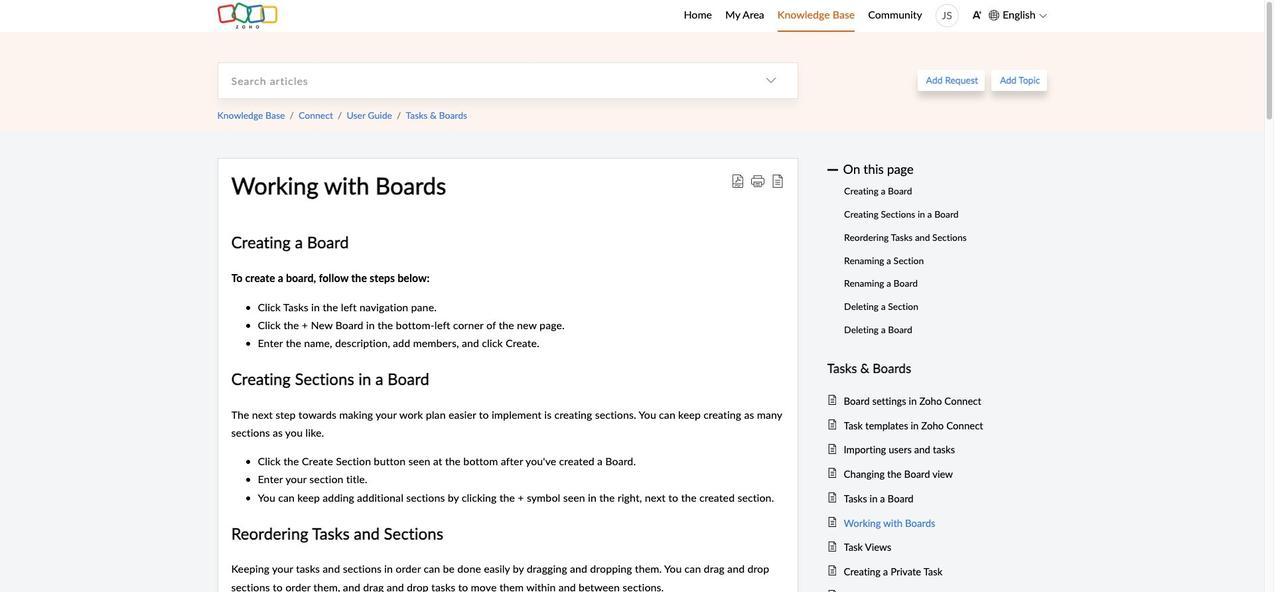 Task type: vqa. For each thing, say whether or not it's contained in the screenshot.
User Preference element
yes



Task type: locate. For each thing, give the bounding box(es) containing it.
heading
[[828, 358, 1034, 379]]

choose category image
[[766, 75, 777, 86]]



Task type: describe. For each thing, give the bounding box(es) containing it.
Search articles field
[[218, 63, 745, 98]]

choose languages element
[[989, 7, 1047, 24]]

download as pdf image
[[731, 174, 745, 188]]

user preference image
[[973, 10, 983, 20]]

reader view image
[[771, 174, 784, 188]]

choose category element
[[745, 63, 798, 98]]

user preference element
[[973, 6, 983, 26]]



